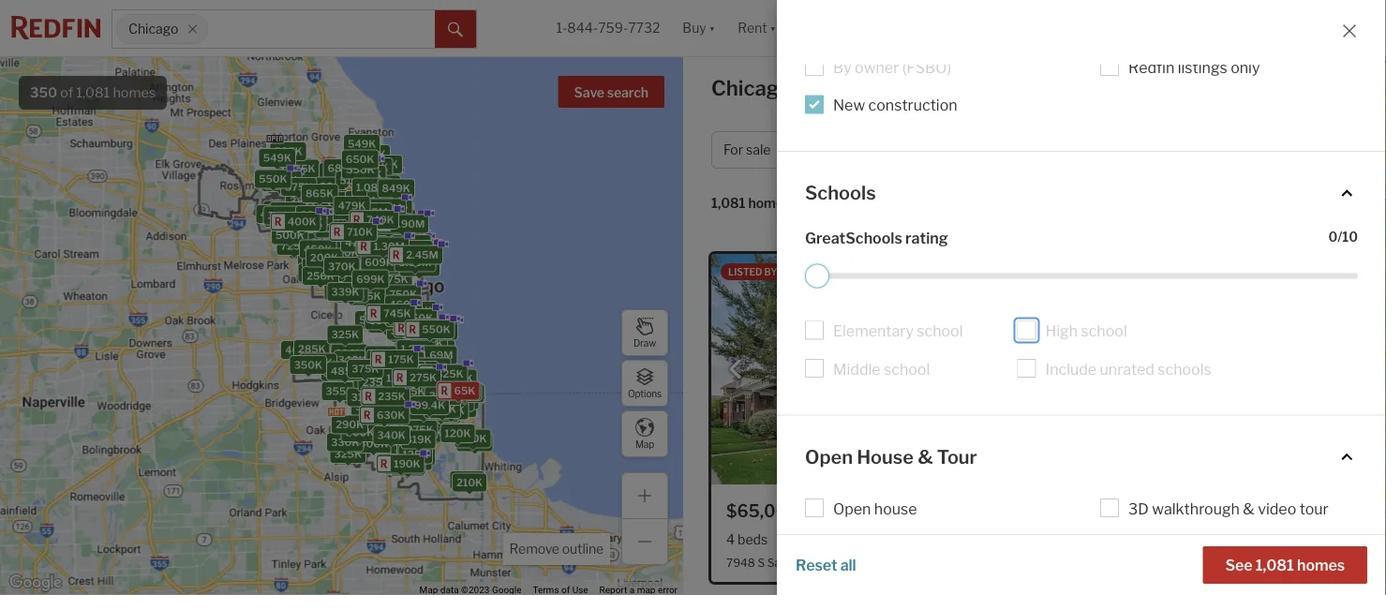 Task type: locate. For each thing, give the bounding box(es) containing it.
259k down 420k
[[339, 355, 367, 367]]

350k
[[290, 195, 318, 207], [286, 208, 315, 221], [294, 222, 322, 234], [307, 253, 335, 266], [294, 359, 323, 371], [402, 387, 430, 399]]

1.00m
[[364, 234, 396, 246]]

by
[[765, 266, 778, 278], [1096, 266, 1109, 278]]

1 vertical spatial 845k
[[395, 251, 423, 264]]

sq right 2,902
[[1216, 532, 1230, 548]]

table button
[[1313, 199, 1359, 226]]

1.53m
[[371, 195, 402, 207]]

185k up 116k
[[386, 372, 413, 385]]

450k up 249k at bottom left
[[384, 303, 412, 315]]

210k
[[358, 373, 384, 386], [457, 477, 483, 489]]

0 horizontal spatial 4 beds
[[727, 532, 768, 548]]

0 vertical spatial 689k
[[328, 162, 356, 174]]

325k up 485k
[[332, 329, 359, 341]]

350k down 640k
[[286, 208, 315, 221]]

1 ft from the left
[[880, 532, 890, 548]]

1,081 right of
[[76, 84, 110, 101]]

video
[[1258, 500, 1297, 518]]

0 horizontal spatial homes
[[113, 84, 156, 101]]

previous button image
[[727, 360, 745, 379]]

middle school
[[834, 360, 930, 378]]

550k up 446k
[[422, 323, 451, 336]]

chicago, down 943 sq ft at bottom right
[[839, 556, 884, 569]]

4 inside 'button'
[[1037, 142, 1045, 158]]

259k
[[339, 355, 367, 367], [410, 365, 438, 377]]

370k
[[328, 261, 356, 273]]

1 baths from the left
[[789, 532, 824, 548]]

1 horizontal spatial 689k
[[417, 322, 445, 334]]

355k up 170k
[[397, 385, 425, 398]]

1 vertical spatial 545k
[[341, 426, 369, 438]]

699k down 850k
[[419, 325, 448, 338]]

0 horizontal spatial 3d
[[1129, 500, 1149, 518]]

190k
[[409, 369, 436, 382], [401, 446, 428, 459], [394, 458, 421, 470]]

309k
[[410, 405, 438, 417]]

1.30m down 679k
[[373, 220, 404, 232]]

0 vertical spatial 545k
[[335, 164, 363, 177]]

500k
[[278, 207, 307, 219], [276, 229, 304, 241], [317, 247, 345, 259], [339, 247, 368, 259], [346, 427, 374, 439]]

450k up 256k
[[304, 243, 332, 255]]

1 vertical spatial 675k
[[320, 226, 348, 239]]

1 vertical spatial •
[[800, 197, 804, 213]]

by down 1,081 homes • sort : recommended
[[765, 266, 778, 278]]

2 listed by redfin from the left
[[1060, 266, 1146, 278]]

ft
[[880, 532, 890, 548], [1233, 532, 1243, 548]]

0 horizontal spatial ft
[[880, 532, 890, 548]]

2.00m
[[380, 224, 413, 236], [395, 243, 428, 255], [395, 246, 428, 258], [403, 258, 436, 270]]

3
[[1251, 142, 1260, 158]]

& left video at right bottom
[[1244, 500, 1255, 518]]

1 horizontal spatial •
[[1244, 142, 1249, 158]]

310k down 115k
[[373, 384, 400, 397]]

$65,000
[[727, 501, 800, 521]]

school
[[917, 322, 963, 340], [1082, 322, 1128, 340], [884, 360, 930, 378]]

None search field
[[208, 10, 435, 48]]

540k up 586k
[[404, 305, 432, 317]]

construction
[[869, 96, 958, 114]]

chicago, up sale
[[712, 75, 796, 101]]

1 vertical spatial 580k
[[392, 323, 420, 335]]

None range field
[[805, 264, 1359, 288]]

1 beds from the left
[[738, 532, 768, 548]]

2 sq from the left
[[1216, 532, 1230, 548]]

2+
[[1074, 142, 1090, 158]]

:
[[841, 195, 844, 211]]

1 vertical spatial &
[[918, 445, 933, 468]]

• for filters
[[1244, 142, 1249, 158]]

1.75m
[[388, 254, 418, 267]]

2 right 430k
[[359, 244, 365, 256]]

130k down 294k
[[454, 475, 481, 487]]

open for open house & tour
[[805, 445, 853, 468]]

540k
[[313, 202, 342, 214], [404, 305, 432, 317]]

198k
[[395, 365, 422, 377], [401, 455, 428, 467]]

600k
[[327, 192, 356, 204], [344, 195, 373, 207], [300, 209, 329, 221], [337, 231, 366, 243]]

1 horizontal spatial 260k
[[408, 374, 437, 387]]

580k down 745k
[[392, 323, 420, 335]]

475k
[[345, 237, 373, 249], [303, 267, 330, 279], [303, 267, 330, 279], [370, 414, 398, 426]]

189k down 116k
[[384, 401, 411, 413]]

1.50m
[[376, 212, 407, 224], [387, 218, 418, 230]]

0 horizontal spatial baths
[[789, 532, 824, 548]]

675k down 595k
[[288, 163, 316, 175]]

420k
[[332, 333, 360, 345]]

0 vertical spatial 235k
[[362, 376, 390, 389]]

339k down 289k
[[331, 286, 359, 298]]

1 vertical spatial 395k
[[309, 247, 337, 259]]

0 horizontal spatial 540k
[[313, 202, 342, 214]]

130k down 610k
[[406, 379, 432, 391]]

375k up 266k at the top of the page
[[285, 181, 313, 193]]

520k up 360k
[[320, 199, 349, 211]]

189k down 44.9k
[[405, 450, 431, 463]]

1 horizontal spatial redfin
[[1111, 266, 1146, 278]]

homes down chicago
[[113, 84, 156, 101]]

listed by redfin down 1,081 homes • sort : recommended
[[729, 266, 815, 278]]

310k
[[373, 384, 400, 397], [357, 390, 384, 402]]

7948
[[727, 556, 756, 569]]

schools link
[[805, 180, 1359, 206]]

0 vertical spatial open
[[805, 445, 853, 468]]

88.5k
[[371, 354, 401, 366]]

4.5
[[1109, 532, 1129, 548]]

0 vertical spatial •
[[1244, 142, 1249, 158]]

school for elementary school
[[917, 322, 963, 340]]

359k up 284k in the bottom left of the page
[[403, 416, 431, 428]]

tour
[[1300, 500, 1329, 518]]

bd
[[1048, 142, 1064, 158]]

1 vertical spatial 280k
[[429, 408, 457, 420]]

1 horizontal spatial 675k
[[320, 226, 348, 239]]

1 horizontal spatial 625k
[[411, 322, 439, 334]]

open up 943
[[834, 500, 871, 518]]

1 vertical spatial 270k
[[395, 327, 422, 340]]

1 horizontal spatial 4
[[1037, 142, 1045, 158]]

sq right 943
[[862, 532, 877, 548]]

2 horizontal spatial 2
[[778, 532, 786, 548]]

355k
[[326, 385, 354, 397], [397, 385, 425, 398]]

0 horizontal spatial •
[[800, 197, 804, 213]]

2 vertical spatial &
[[1244, 500, 1255, 518]]

340k down 630k
[[377, 430, 406, 442]]

favorite button checkbox
[[1316, 500, 1341, 524]]

549k up 266k at the top of the page
[[263, 152, 292, 164]]

375k up 345k
[[352, 363, 379, 375]]

1 vertical spatial 3d
[[1129, 500, 1149, 518]]

540k up 440k
[[313, 202, 342, 214]]

550k up 1.06m
[[346, 163, 375, 176]]

recommended
[[847, 195, 942, 211]]

460k up 850k
[[389, 298, 418, 311]]

865k
[[306, 188, 334, 200]]

2 redfin from the left
[[1111, 266, 1146, 278]]

s
[[758, 556, 765, 569]]

1 vertical spatial 130k
[[454, 475, 481, 487]]

0 vertical spatial 975k
[[334, 204, 362, 216]]

1 redfin from the left
[[780, 266, 815, 278]]

700k
[[306, 189, 334, 201], [334, 229, 363, 241], [356, 235, 384, 247], [356, 235, 384, 247], [405, 317, 433, 329]]

0 horizontal spatial 580k
[[303, 241, 332, 253]]

260k up 345k
[[349, 361, 377, 374]]

0 vertical spatial 849k
[[382, 182, 411, 194]]

outline
[[562, 541, 604, 557]]

319k
[[406, 434, 432, 446]]

2 vertical spatial 1,081
[[1256, 556, 1295, 574]]

1 4 beds from the left
[[727, 532, 768, 548]]

995k
[[370, 158, 398, 171], [381, 233, 409, 245]]

0 horizontal spatial 749k
[[318, 195, 346, 207]]

2 beds from the left
[[1069, 532, 1099, 548]]

1-844-759-7732
[[556, 20, 660, 36]]

270k down 710k
[[341, 240, 368, 252]]

il right see
[[1258, 556, 1268, 569]]

1.05m
[[368, 198, 400, 211]]

625k
[[323, 197, 350, 210], [411, 322, 439, 334]]

0 horizontal spatial sq
[[862, 532, 877, 548]]

1 horizontal spatial 4 beds
[[1058, 532, 1099, 548]]

4 up 7948
[[727, 532, 735, 548]]

350k up 256k
[[307, 253, 335, 266]]

0 vertical spatial 320k
[[313, 266, 341, 279]]

0 horizontal spatial listed by redfin
[[729, 266, 815, 278]]

0 horizontal spatial 689k
[[328, 162, 356, 174]]

2.53m
[[397, 240, 429, 252]]

849k up 1.53m
[[382, 182, 411, 194]]

listed by redfin
[[729, 266, 815, 278], [1060, 266, 1146, 278]]

photo of 7948 s saginaw ave, chicago, il 60617 image
[[712, 254, 1025, 485]]

266k
[[274, 205, 302, 218]]

120k
[[449, 394, 475, 406], [445, 427, 471, 440]]

table
[[1317, 200, 1355, 218]]

749k down the 1.05m
[[367, 214, 395, 226]]

open for open house
[[834, 500, 871, 518]]

280k down 115k
[[365, 384, 393, 396]]

1 horizontal spatial 280k
[[429, 408, 457, 420]]

200k up 99.4k in the left bottom of the page
[[421, 381, 449, 393]]

0 horizontal spatial 210k
[[358, 373, 384, 386]]

beds
[[738, 532, 768, 548], [1069, 532, 1099, 548]]

0 horizontal spatial 320k
[[313, 266, 341, 279]]

0 vertical spatial 845k
[[365, 230, 394, 242]]

660k
[[350, 194, 378, 206]]

2 vertical spatial homes
[[1298, 556, 1346, 574]]

1 horizontal spatial 359k
[[403, 416, 431, 428]]

beds for 2 baths
[[738, 532, 768, 548]]

0 vertical spatial 999k
[[390, 224, 419, 236]]

290k down 170k
[[386, 415, 414, 427]]

2 4 beds from the left
[[1058, 532, 1099, 548]]

185k down 149k
[[395, 461, 421, 474]]

/
[[1067, 142, 1072, 158]]

sq
[[862, 532, 877, 548], [1216, 532, 1230, 548]]

365k down 745k
[[391, 325, 419, 337]]

130k
[[406, 379, 432, 391], [454, 475, 481, 487]]

340k down 420k
[[338, 354, 366, 366]]

& for 3d walkthrough & video tour
[[1244, 500, 1255, 518]]

0 horizontal spatial chicago,
[[712, 75, 796, 101]]

210k down 294k
[[457, 477, 483, 489]]

chicago, down 2,902 sq ft
[[1211, 556, 1256, 569]]

google image
[[5, 571, 67, 595]]

1.30m
[[373, 220, 404, 232], [374, 240, 405, 253], [363, 247, 394, 259]]

365k
[[391, 325, 419, 337], [424, 395, 452, 408]]

44.9k
[[399, 437, 430, 449]]

• inside 1,081 homes • sort : recommended
[[800, 197, 804, 213]]

735k
[[375, 249, 402, 261]]

0 horizontal spatial 1,081
[[76, 84, 110, 101]]

1 horizontal spatial &
[[1184, 266, 1191, 278]]

2 by from the left
[[1096, 266, 1109, 278]]

include unrated schools
[[1046, 360, 1212, 378]]

359k left 850k
[[369, 314, 397, 327]]

draw
[[634, 338, 656, 349]]

365k down 105k
[[424, 395, 452, 408]]

2
[[382, 235, 389, 248], [359, 244, 365, 256], [778, 532, 786, 548]]

240k up 44.9k
[[409, 423, 437, 435]]

0 horizontal spatial &
[[918, 445, 933, 468]]

689k up the 830k
[[328, 162, 356, 174]]

549k up 535k
[[332, 190, 360, 203]]

new
[[834, 96, 866, 114]]

ft down the open house
[[880, 532, 890, 548]]

school for high school
[[1082, 322, 1128, 340]]

baths for 4.5 baths
[[1132, 532, 1167, 548]]

0 horizontal spatial 845k
[[365, 230, 394, 242]]

2 listed from the left
[[1060, 266, 1094, 278]]

1 horizontal spatial 365k
[[424, 395, 452, 408]]

map
[[636, 439, 655, 450]]

599k down '479k'
[[333, 214, 361, 227]]

189k up 283k
[[393, 388, 420, 400]]

2 up 735k
[[382, 235, 389, 248]]

235k up 630k
[[378, 390, 406, 403]]

0 vertical spatial 549k
[[348, 138, 376, 150]]

open left house
[[805, 445, 853, 468]]

• for homes
[[800, 197, 804, 213]]

460k
[[389, 298, 418, 311], [415, 340, 443, 352]]

1 horizontal spatial 845k
[[395, 251, 423, 264]]

save
[[574, 85, 605, 101]]

7732
[[628, 20, 660, 36]]

1 vertical spatial 749k
[[367, 214, 395, 226]]

1 vertical spatial 625k
[[411, 322, 439, 334]]

1 vertical spatial 150k
[[444, 396, 470, 409]]

map region
[[0, 0, 713, 595]]

1 horizontal spatial by
[[1096, 266, 1109, 278]]

4
[[1037, 142, 1045, 158], [727, 532, 735, 548], [1058, 532, 1066, 548]]

530k
[[266, 176, 294, 188], [285, 211, 314, 223], [390, 311, 419, 324]]

586k
[[407, 323, 435, 335]]

395k up 529k
[[353, 290, 381, 303]]

270k down 850k
[[395, 327, 422, 340]]

0 horizontal spatial 130k
[[406, 379, 432, 391]]

1.35m
[[357, 206, 388, 218]]

1.18m
[[345, 216, 374, 229]]

0 horizontal spatial redfin
[[780, 266, 815, 278]]

2 ft from the left
[[1233, 532, 1243, 548]]

1 by from the left
[[765, 266, 778, 278]]

1 horizontal spatial 210k
[[457, 477, 483, 489]]

315k down 230k
[[429, 407, 456, 419]]

535k
[[317, 203, 345, 215]]

• inside button
[[1244, 142, 1249, 158]]

235k down 59.3k
[[362, 376, 390, 389]]

submit search image
[[448, 22, 463, 37]]

580k down 440k
[[303, 241, 332, 253]]

tour
[[937, 445, 978, 468]]

4 beds for 4.5 baths
[[1058, 532, 1099, 548]]

2753
[[1058, 556, 1086, 569]]

redfin up the high school
[[1111, 266, 1146, 278]]

320k down 409k
[[313, 266, 341, 279]]

homes inside 1,081 homes • sort : recommended
[[749, 195, 791, 211]]

homes down for sale button
[[749, 195, 791, 211]]

395k
[[296, 210, 324, 222], [309, 247, 337, 259], [353, 290, 381, 303]]

1.10m
[[383, 223, 412, 235]]

ft for 2,902 sq ft
[[1233, 532, 1243, 548]]

1 vertical spatial 339k
[[390, 401, 418, 413]]

for
[[724, 142, 744, 158]]

389k
[[333, 187, 361, 200]]

see 1,081 homes button
[[1203, 547, 1368, 584]]

2 horizontal spatial homes
[[1298, 556, 1346, 574]]

1 sq from the left
[[862, 532, 877, 548]]

units
[[391, 235, 417, 248], [368, 244, 393, 256]]

1 vertical spatial 540k
[[404, 305, 432, 317]]

549k up the 570k
[[348, 138, 376, 150]]

ft up see
[[1233, 532, 1243, 548]]

1 horizontal spatial 320k
[[403, 390, 431, 402]]

280k down 230k
[[429, 408, 457, 420]]

4 beds up 7948
[[727, 532, 768, 548]]

1 vertical spatial 999k
[[376, 253, 404, 265]]

210k down 88.5k
[[358, 373, 384, 386]]

0 horizontal spatial by
[[765, 266, 778, 278]]

350k up 170k
[[402, 387, 430, 399]]

2 vertical spatial 395k
[[353, 290, 381, 303]]

1 horizontal spatial 65k
[[454, 385, 476, 397]]

149k
[[395, 447, 422, 459]]

1 listed by redfin from the left
[[729, 266, 815, 278]]

homes inside button
[[1298, 556, 1346, 574]]

by up the high school
[[1096, 266, 1109, 278]]

open inside open house & tour link
[[805, 445, 853, 468]]

520k
[[320, 199, 349, 211], [268, 204, 296, 216]]

all
[[1185, 142, 1202, 158]]

price button
[[814, 131, 894, 169]]

745k
[[384, 308, 411, 320]]

0 horizontal spatial 270k
[[341, 240, 368, 252]]

323k
[[325, 366, 353, 378]]

1 vertical spatial 365k
[[424, 395, 452, 408]]

1 horizontal spatial beds
[[1069, 532, 1099, 548]]

849k down '380k'
[[355, 264, 384, 276]]

520k up "519k"
[[268, 204, 296, 216]]

320k
[[313, 266, 341, 279], [403, 390, 431, 402]]

0 vertical spatial 280k
[[365, 384, 393, 396]]

699k down 609k on the left top
[[356, 273, 385, 286]]

2 baths from the left
[[1132, 532, 1167, 548]]



Task type: describe. For each thing, give the bounding box(es) containing it.
0 vertical spatial 699k
[[356, 273, 385, 286]]

sale
[[930, 75, 973, 101]]

60617
[[899, 556, 934, 569]]

0 vertical spatial 359k
[[369, 314, 397, 327]]

240k down 116k
[[391, 404, 419, 416]]

0 vertical spatial 120k
[[449, 394, 475, 406]]

599k up 710k
[[359, 214, 388, 226]]

remove 4 bd / 2+ ba image
[[1117, 144, 1129, 156]]

4 bd / 2+ ba
[[1037, 142, 1108, 158]]

844-
[[568, 20, 598, 36]]

1 vertical spatial 530k
[[285, 211, 314, 223]]

0 vertical spatial 460k
[[389, 298, 418, 311]]

map button
[[622, 411, 669, 458]]

open house & tour link
[[805, 444, 1359, 470]]

195k
[[441, 380, 467, 393]]

55k
[[400, 450, 421, 462]]

599k up 610k
[[423, 343, 451, 355]]

2.50m
[[400, 247, 433, 259]]

450k down 283k
[[383, 419, 411, 431]]

440k
[[308, 214, 336, 226]]

0 vertical spatial 130k
[[406, 379, 432, 391]]

1 horizontal spatial 150k
[[444, 396, 470, 409]]

2.45m
[[406, 249, 439, 261]]

favorite button image
[[1316, 500, 1341, 524]]

options
[[628, 388, 662, 400]]

1 horizontal spatial 2
[[382, 235, 389, 248]]

2753 n hampden ct unit 2b, chicago, il 60614
[[1058, 556, 1306, 569]]

2 vertical spatial 189k
[[405, 450, 431, 463]]

1 vertical spatial 549k
[[263, 152, 292, 164]]

729k
[[427, 325, 454, 337]]

200k up 256k
[[310, 252, 339, 264]]

3d & video tour
[[1169, 266, 1251, 278]]

sq for 943
[[862, 532, 877, 548]]

open house & tour
[[805, 445, 978, 468]]

high school
[[1046, 322, 1128, 340]]

0 vertical spatial 150k
[[401, 353, 428, 366]]

reset
[[796, 556, 838, 574]]

2 vertical spatial 975k
[[389, 259, 416, 272]]

0 vertical spatial 405k
[[287, 212, 316, 224]]

2 horizontal spatial 725k
[[381, 199, 408, 211]]

n
[[1088, 556, 1097, 569]]

redfin listings only
[[1129, 58, 1261, 76]]

0 vertical spatial 395k
[[296, 210, 324, 222]]

0 vertical spatial 210k
[[358, 373, 384, 386]]

home type button
[[902, 131, 1017, 169]]

1.65m
[[378, 228, 409, 240]]

640k
[[292, 190, 320, 203]]

265k up 284k in the bottom left of the page
[[404, 407, 431, 419]]

1 vertical spatial 650k
[[355, 223, 384, 236]]

1 horizontal spatial 355k
[[397, 385, 425, 398]]

0 vertical spatial 185k
[[358, 357, 385, 369]]

250k down 230k
[[427, 407, 455, 419]]

0 horizontal spatial 625k
[[323, 197, 350, 210]]

for sale
[[724, 142, 771, 158]]

type
[[954, 142, 981, 158]]

1 horizontal spatial 180k
[[426, 396, 452, 408]]

photo of 2753 n hampden ct unit 2b, chicago, il 60614 image
[[1043, 254, 1356, 485]]

greatschools rating
[[805, 229, 949, 248]]

275k down 116k
[[393, 407, 420, 420]]

275k up 116k
[[410, 372, 437, 384]]

home
[[914, 142, 951, 158]]

1 vertical spatial 235k
[[378, 390, 406, 403]]

340k down 759k
[[316, 184, 344, 196]]

1.55m
[[371, 202, 402, 214]]

38.9k
[[450, 387, 480, 399]]

2 horizontal spatial chicago,
[[1211, 556, 1256, 569]]

baths for 2 baths
[[789, 532, 824, 548]]

1 horizontal spatial chicago,
[[839, 556, 884, 569]]

200k down 116k
[[379, 407, 407, 420]]

350 of 1,081 homes
[[30, 84, 156, 101]]

3d for 3d & video tour
[[1169, 266, 1182, 278]]

price
[[826, 142, 858, 158]]

4 beds for 2 baths
[[727, 532, 768, 548]]

by
[[834, 58, 852, 76]]

375k down 630k
[[377, 423, 405, 435]]

of
[[60, 84, 73, 101]]

710k
[[347, 226, 373, 238]]

265k up 149k
[[389, 430, 417, 442]]

95k
[[451, 402, 473, 415]]

0 vertical spatial 260k
[[349, 361, 377, 374]]

1 vertical spatial 975k
[[390, 240, 418, 252]]

399k
[[429, 390, 457, 402]]

0 horizontal spatial 259k
[[339, 355, 367, 367]]

409k
[[313, 248, 342, 260]]

1 horizontal spatial il
[[887, 556, 897, 569]]

home type
[[914, 142, 981, 158]]

1 vertical spatial 460k
[[415, 340, 443, 352]]

4 for 4.5 baths
[[1058, 532, 1066, 548]]

redfin
[[1129, 58, 1175, 76]]

315k down 535k
[[312, 217, 338, 229]]

250k down 116k
[[382, 403, 411, 415]]

0 vertical spatial 530k
[[266, 176, 294, 188]]

2.20m
[[395, 254, 428, 266]]

1 vertical spatial 775k
[[386, 256, 414, 268]]

335k up 230k
[[411, 380, 439, 392]]

2 vertical spatial 750k
[[389, 288, 417, 300]]

sort
[[814, 195, 841, 211]]

337k
[[352, 434, 379, 446]]

290k up 337k
[[336, 419, 364, 431]]

230k
[[426, 393, 454, 405]]

450k left "519k"
[[260, 208, 289, 220]]

1 vertical spatial 210k
[[457, 477, 483, 489]]

0 vertical spatial 1.15m
[[377, 209, 406, 221]]

1 horizontal spatial 270k
[[395, 327, 422, 340]]

550k up 1.08m
[[354, 169, 382, 181]]

elementary school
[[834, 322, 963, 340]]

1 horizontal spatial 580k
[[392, 323, 420, 335]]

7.00m
[[389, 252, 421, 265]]

215k
[[338, 288, 364, 300]]

remove chicago image
[[187, 23, 198, 35]]

ft for 943 sq ft
[[880, 532, 890, 548]]

485k
[[331, 365, 359, 377]]

homes
[[824, 75, 893, 101]]

315k down 440k
[[311, 236, 337, 248]]

240k down 95k
[[459, 433, 487, 445]]

0 vertical spatial 189k
[[393, 388, 420, 400]]

315k down 345k
[[351, 391, 377, 404]]

595k
[[274, 145, 303, 158]]

school for middle school
[[884, 360, 930, 378]]

ave,
[[815, 556, 837, 569]]

250k up 197k
[[445, 373, 473, 385]]

5.65m
[[399, 257, 432, 269]]

1 vertical spatial 359k
[[403, 416, 431, 428]]

2 horizontal spatial il
[[1258, 556, 1268, 569]]

1.50m down 679k
[[387, 218, 418, 230]]

0 vertical spatial 650k
[[346, 153, 375, 165]]

183k
[[395, 460, 421, 472]]

2 baths
[[778, 532, 824, 548]]

325k down 337k
[[334, 448, 362, 460]]

275k down 170k
[[390, 419, 417, 431]]

450k down 535k
[[319, 223, 348, 235]]

0 vertical spatial 198k
[[395, 365, 422, 377]]

1 vertical spatial 1.15m
[[399, 243, 429, 255]]

105k
[[415, 381, 442, 394]]

rating
[[906, 229, 949, 248]]

1 vertical spatial 525k
[[337, 193, 365, 205]]

529k
[[359, 314, 387, 326]]

310k down 345k
[[357, 390, 384, 402]]

0 horizontal spatial 355k
[[326, 385, 354, 397]]

290k down 420k
[[335, 347, 364, 360]]

275k up 44.9k
[[407, 424, 434, 436]]

4 for 2 baths
[[727, 532, 735, 548]]

0 horizontal spatial 520k
[[268, 204, 296, 216]]

1,081 inside button
[[1256, 556, 1295, 574]]

265k up 630k
[[384, 396, 412, 408]]

0 horizontal spatial 65k
[[413, 365, 434, 377]]

350k down 266k at the top of the page
[[294, 222, 322, 234]]

350k up "519k"
[[290, 195, 318, 207]]

1.80m
[[360, 232, 391, 244]]

0 vertical spatial 775k
[[372, 191, 399, 203]]

1.50m down the 1.05m
[[376, 212, 407, 224]]

519k
[[290, 216, 316, 229]]

0 vertical spatial 540k
[[313, 202, 342, 214]]

325k down 105k
[[405, 397, 432, 409]]

0 vertical spatial 675k
[[288, 163, 316, 175]]

2 vertical spatial 549k
[[332, 190, 360, 203]]

375k down '479k'
[[324, 215, 351, 227]]

2.40m
[[389, 242, 422, 254]]

0 /10
[[1329, 229, 1359, 245]]

1 horizontal spatial 725k
[[340, 210, 367, 222]]

1-844-759-7732 link
[[556, 20, 660, 36]]

1.06m
[[353, 179, 385, 191]]

943
[[834, 532, 859, 548]]

1 vertical spatial 120k
[[445, 427, 471, 440]]

0 vertical spatial 525k
[[340, 174, 368, 186]]

335k up 99.4k in the left bottom of the page
[[415, 385, 443, 397]]

1 vertical spatial 405k
[[285, 344, 314, 356]]

2 vertical spatial 530k
[[390, 311, 419, 324]]

145k
[[447, 387, 473, 399]]

1 horizontal spatial 699k
[[419, 325, 448, 338]]

1,081 inside 1,081 homes • sort : recommended
[[712, 195, 746, 211]]

4.00m
[[373, 227, 407, 239]]

1 vertical spatial 189k
[[384, 401, 411, 413]]

325k up 195k
[[436, 368, 464, 380]]

3d for 3d walkthrough & video tour
[[1129, 500, 1149, 518]]

200k down 309k
[[414, 427, 443, 439]]

1 horizontal spatial 520k
[[320, 199, 349, 211]]

1 vertical spatial 849k
[[355, 264, 384, 276]]

350k left 323k
[[294, 359, 323, 371]]

455k
[[266, 210, 295, 222]]

1 horizontal spatial 259k
[[410, 365, 438, 377]]

1 vertical spatial 198k
[[401, 455, 428, 467]]

630k
[[377, 410, 405, 422]]

0 vertical spatial 750k
[[312, 208, 340, 220]]

315k left 634k
[[336, 431, 362, 443]]

1 listed from the left
[[729, 266, 763, 278]]

325k down 586k
[[399, 344, 426, 356]]

1.69m
[[422, 349, 453, 361]]

610k
[[420, 361, 447, 374]]

0
[[1329, 229, 1338, 245]]

4 bd / 2+ ba button
[[1024, 131, 1143, 169]]

1 vertical spatial 689k
[[417, 322, 445, 334]]

283k
[[380, 400, 407, 413]]

1 vertical spatial 185k
[[386, 372, 413, 385]]

0 vertical spatial 339k
[[331, 286, 359, 298]]

2 vertical spatial 185k
[[395, 461, 421, 474]]

1 horizontal spatial 749k
[[367, 214, 395, 226]]

draw button
[[622, 309, 669, 356]]

0 vertical spatial 365k
[[391, 325, 419, 337]]

1,081 homes • sort : recommended
[[712, 195, 942, 213]]

tour
[[1225, 266, 1251, 278]]

299k
[[329, 285, 357, 297]]

& for open house & tour
[[918, 445, 933, 468]]

830k
[[319, 181, 348, 193]]

sq for 2,902
[[1216, 532, 1230, 548]]

include
[[1046, 360, 1097, 378]]

new construction
[[834, 96, 958, 114]]

850k
[[405, 312, 433, 324]]

1.30m down 1.00m
[[363, 247, 394, 259]]

house
[[875, 500, 918, 518]]

256k
[[307, 270, 335, 282]]

1 vertical spatial 750k
[[399, 238, 427, 250]]

for sale button
[[712, 131, 807, 169]]

1.30m down 1.65m
[[374, 240, 405, 253]]

609k
[[365, 256, 394, 269]]

0 vertical spatial 270k
[[341, 240, 368, 252]]

340k up 345k
[[328, 361, 357, 374]]

0 horizontal spatial 2
[[359, 244, 365, 256]]

125k
[[403, 449, 429, 461]]

240k up 283k
[[378, 386, 406, 398]]

3d walkthrough & video tour
[[1129, 500, 1329, 518]]

beds for 4.5 baths
[[1069, 532, 1099, 548]]

0 horizontal spatial 180k
[[377, 406, 404, 418]]

550k down 595k
[[259, 173, 287, 185]]

284k
[[408, 429, 436, 441]]



Task type: vqa. For each thing, say whether or not it's contained in the screenshot.
1-844-759-7732 link
yes



